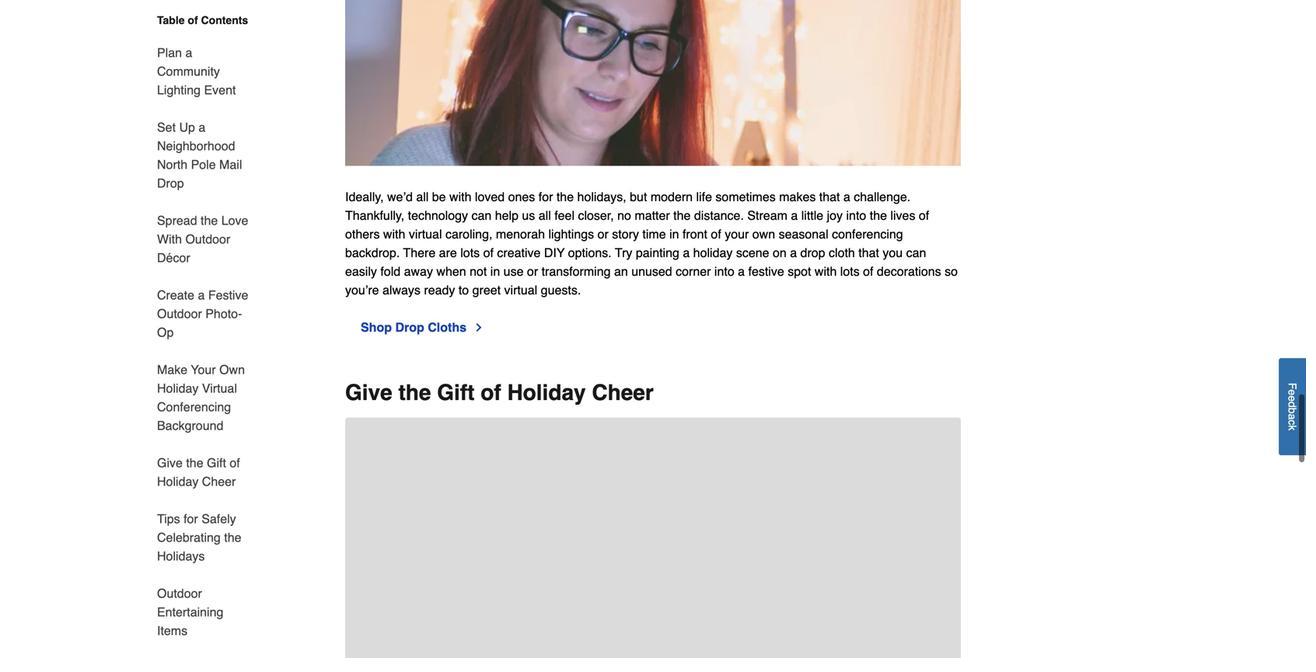 Task type: locate. For each thing, give the bounding box(es) containing it.
of up the safely
[[230, 456, 240, 470]]

1 horizontal spatial into
[[846, 208, 866, 223]]

or
[[598, 227, 609, 241], [527, 264, 538, 279]]

give
[[345, 380, 392, 405], [157, 456, 183, 470]]

can down loved
[[471, 208, 492, 223]]

with down thankfully, at left
[[383, 227, 405, 241]]

drop right shop
[[395, 320, 424, 335]]

outdoor inside create a festive outdoor photo- op
[[157, 307, 202, 321]]

in right not
[[490, 264, 500, 279]]

0 horizontal spatial that
[[819, 190, 840, 204]]

0 vertical spatial virtual
[[409, 227, 442, 241]]

0 horizontal spatial gift
[[207, 456, 226, 470]]

time
[[642, 227, 666, 241]]

the down shop drop cloths
[[398, 380, 431, 405]]

0 horizontal spatial into
[[714, 264, 734, 279]]

pole
[[191, 157, 216, 172]]

0 horizontal spatial for
[[184, 512, 198, 526]]

0 vertical spatial in
[[669, 227, 679, 241]]

backdrop.
[[345, 246, 400, 260]]

0 horizontal spatial drop
[[157, 176, 184, 190]]

0 vertical spatial or
[[598, 227, 609, 241]]

of
[[188, 14, 198, 26], [919, 208, 929, 223], [711, 227, 721, 241], [483, 246, 494, 260], [863, 264, 873, 279], [481, 380, 501, 405], [230, 456, 240, 470]]

virtual down use
[[504, 283, 537, 297]]

1 vertical spatial gift
[[207, 456, 226, 470]]

cheer
[[592, 380, 654, 405], [202, 475, 236, 489]]

for up celebrating
[[184, 512, 198, 526]]

1 vertical spatial with
[[383, 227, 405, 241]]

the left love
[[201, 213, 218, 228]]

all
[[416, 190, 429, 204], [539, 208, 551, 223]]

there
[[403, 246, 436, 260]]

can up decorations
[[906, 246, 926, 260]]

scene
[[736, 246, 769, 260]]

1 vertical spatial all
[[539, 208, 551, 223]]

festive
[[208, 288, 248, 302]]

1 vertical spatial in
[[490, 264, 500, 279]]

1 e from the top
[[1286, 390, 1299, 396]]

with
[[449, 190, 471, 204], [383, 227, 405, 241], [815, 264, 837, 279]]

gift down background
[[207, 456, 226, 470]]

holiday inside make your own holiday virtual conferencing background
[[157, 381, 199, 396]]

can
[[471, 208, 492, 223], [906, 246, 926, 260]]

guests.
[[541, 283, 581, 297]]

gift down cloths
[[437, 380, 475, 405]]

shop drop cloths link
[[361, 318, 485, 337]]

1 vertical spatial or
[[527, 264, 538, 279]]

table of contents
[[157, 14, 248, 26]]

1 horizontal spatial gift
[[437, 380, 475, 405]]

with
[[157, 232, 182, 246]]

always
[[383, 283, 421, 297]]

make your own holiday virtual conferencing background
[[157, 363, 245, 433]]

outdoor down love
[[185, 232, 230, 246]]

the down background
[[186, 456, 203, 470]]

2 vertical spatial outdoor
[[157, 587, 202, 601]]

e up d
[[1286, 390, 1299, 396]]

into right joy
[[846, 208, 866, 223]]

a inside plan a community lighting event
[[185, 45, 192, 60]]

0 horizontal spatial give the gift of holiday cheer
[[157, 456, 240, 489]]

0 vertical spatial give
[[345, 380, 392, 405]]

drop down 'north'
[[157, 176, 184, 190]]

give the gift of holiday cheer link
[[157, 445, 255, 501]]

photo-
[[205, 307, 242, 321]]

1 vertical spatial cheer
[[202, 475, 236, 489]]

that down conferencing
[[859, 246, 879, 260]]

a right on
[[790, 246, 797, 260]]

a up community
[[185, 45, 192, 60]]

1 horizontal spatial cheer
[[592, 380, 654, 405]]

a right up
[[199, 120, 205, 134]]

0 vertical spatial that
[[819, 190, 840, 204]]

f
[[1286, 383, 1299, 390]]

lots down the caroling,
[[460, 246, 480, 260]]

give down background
[[157, 456, 183, 470]]

for right ones
[[539, 190, 553, 204]]

virtual
[[409, 227, 442, 241], [504, 283, 537, 297]]

of down conferencing
[[863, 264, 873, 279]]

2 horizontal spatial with
[[815, 264, 837, 279]]

an
[[614, 264, 628, 279]]

create a festive outdoor photo- op link
[[157, 277, 255, 351]]

of right lives
[[919, 208, 929, 223]]

0 vertical spatial outdoor
[[185, 232, 230, 246]]

a inside set up a neighborhood north pole mail drop
[[199, 120, 205, 134]]

all left be
[[416, 190, 429, 204]]

1 horizontal spatial for
[[539, 190, 553, 204]]

spot
[[788, 264, 811, 279]]

1 vertical spatial give
[[157, 456, 183, 470]]

chevron right image
[[473, 321, 485, 334]]

set up a neighborhood north pole mail drop link
[[157, 109, 255, 202]]

0 horizontal spatial can
[[471, 208, 492, 223]]

for
[[539, 190, 553, 204], [184, 512, 198, 526]]

for inside ideally, we'd all be with loved ones for the holidays, but modern life sometimes makes that a challenge. thankfully, technology can help us all feel closer, no matter the distance. stream a little joy into the lives of others with virtual caroling, menorah lightings or story time in front of your own seasonal conferencing backdrop. there are lots of creative diy options. try painting a holiday scene on a drop cloth that you can easily fold away when not in use or transforming an unused corner into a festive spot with lots of decorations so you're always ready to greet virtual guests.
[[539, 190, 553, 204]]

0 horizontal spatial cheer
[[202, 475, 236, 489]]

or right use
[[527, 264, 538, 279]]

ideally, we'd all be with loved ones for the holidays, but modern life sometimes makes that a challenge. thankfully, technology can help us all feel closer, no matter the distance. stream a little joy into the lives of others with virtual caroling, menorah lightings or story time in front of your own seasonal conferencing backdrop. there are lots of creative diy options. try painting a holiday scene on a drop cloth that you can easily fold away when not in use or transforming an unused corner into a festive spot with lots of decorations so you're always ready to greet virtual guests.
[[345, 190, 958, 297]]

a left little
[[791, 208, 798, 223]]

lots down cloth
[[840, 264, 860, 279]]

outdoor down the create at top left
[[157, 307, 202, 321]]

lives
[[891, 208, 915, 223]]

give the gift of holiday cheer down background
[[157, 456, 240, 489]]

the
[[557, 190, 574, 204], [673, 208, 691, 223], [870, 208, 887, 223], [201, 213, 218, 228], [398, 380, 431, 405], [186, 456, 203, 470], [224, 531, 241, 545]]

the inside spread the love with outdoor décor
[[201, 213, 218, 228]]

make
[[157, 363, 187, 377]]

give the gift of holiday cheer down chevron right image
[[345, 380, 654, 405]]

1 horizontal spatial all
[[539, 208, 551, 223]]

the down the safely
[[224, 531, 241, 545]]

are
[[439, 246, 457, 260]]

transforming
[[542, 264, 611, 279]]

into
[[846, 208, 866, 223], [714, 264, 734, 279]]

us
[[522, 208, 535, 223]]

1 horizontal spatial that
[[859, 246, 879, 260]]

1 vertical spatial give the gift of holiday cheer
[[157, 456, 240, 489]]

0 vertical spatial cheer
[[592, 380, 654, 405]]

into down holiday
[[714, 264, 734, 279]]

0 vertical spatial into
[[846, 208, 866, 223]]

1 vertical spatial for
[[184, 512, 198, 526]]

a up k
[[1286, 414, 1299, 420]]

community
[[157, 64, 220, 79]]

1 vertical spatial lots
[[840, 264, 860, 279]]

e up b
[[1286, 396, 1299, 402]]

cheer inside 'table of contents' element
[[202, 475, 236, 489]]

1 horizontal spatial give
[[345, 380, 392, 405]]

lots
[[460, 246, 480, 260], [840, 264, 860, 279]]

or down closer,
[[598, 227, 609, 241]]

f e e d b a c k button
[[1279, 359, 1306, 456]]

drop inside set up a neighborhood north pole mail drop
[[157, 176, 184, 190]]

outdoor inside outdoor entertaining items
[[157, 587, 202, 601]]

0 vertical spatial all
[[416, 190, 429, 204]]

easily
[[345, 264, 377, 279]]

0 horizontal spatial in
[[490, 264, 500, 279]]

1 vertical spatial outdoor
[[157, 307, 202, 321]]

with down drop
[[815, 264, 837, 279]]

creative
[[497, 246, 541, 260]]

a right the create at top left
[[198, 288, 205, 302]]

e
[[1286, 390, 1299, 396], [1286, 396, 1299, 402]]

with right be
[[449, 190, 471, 204]]

joy
[[827, 208, 843, 223]]

decorations
[[877, 264, 941, 279]]

greet
[[472, 283, 501, 297]]

1 vertical spatial drop
[[395, 320, 424, 335]]

cloth
[[829, 246, 855, 260]]

0 horizontal spatial give
[[157, 456, 183, 470]]

f e e d b a c k
[[1286, 383, 1299, 431]]

shop drop cloths
[[361, 320, 466, 335]]

outdoor up entertaining
[[157, 587, 202, 601]]

give down shop
[[345, 380, 392, 405]]

caroling,
[[445, 227, 492, 241]]

1 horizontal spatial give the gift of holiday cheer
[[345, 380, 654, 405]]

0 horizontal spatial lots
[[460, 246, 480, 260]]

0 vertical spatial drop
[[157, 176, 184, 190]]

give the gift of holiday cheer
[[345, 380, 654, 405], [157, 456, 240, 489]]

in right time
[[669, 227, 679, 241]]

0 vertical spatial gift
[[437, 380, 475, 405]]

front
[[683, 227, 707, 241]]

in
[[669, 227, 679, 241], [490, 264, 500, 279]]

all right us
[[539, 208, 551, 223]]

that up joy
[[819, 190, 840, 204]]

1 horizontal spatial or
[[598, 227, 609, 241]]

entertaining
[[157, 605, 223, 620]]

décor
[[157, 251, 190, 265]]

closer,
[[578, 208, 614, 223]]

1 vertical spatial virtual
[[504, 283, 537, 297]]

a down scene
[[738, 264, 745, 279]]

0 vertical spatial with
[[449, 190, 471, 204]]

modern
[[651, 190, 693, 204]]

1 horizontal spatial virtual
[[504, 283, 537, 297]]

on
[[773, 246, 787, 260]]

spread
[[157, 213, 197, 228]]

story
[[612, 227, 639, 241]]

0 vertical spatial for
[[539, 190, 553, 204]]

1 horizontal spatial in
[[669, 227, 679, 241]]

virtual up there
[[409, 227, 442, 241]]

love
[[221, 213, 248, 228]]

1 horizontal spatial can
[[906, 246, 926, 260]]

0 vertical spatial lots
[[460, 246, 480, 260]]

you
[[883, 246, 903, 260]]



Task type: describe. For each thing, give the bounding box(es) containing it.
2 e from the top
[[1286, 396, 1299, 402]]

k
[[1286, 426, 1299, 431]]

you're
[[345, 283, 379, 297]]

0 vertical spatial give the gift of holiday cheer
[[345, 380, 654, 405]]

outdoor entertaining items link
[[157, 575, 255, 641]]

1 vertical spatial into
[[714, 264, 734, 279]]

tips
[[157, 512, 180, 526]]

a up the corner on the top
[[683, 246, 690, 260]]

d
[[1286, 402, 1299, 408]]

gift inside 'table of contents' element
[[207, 456, 226, 470]]

0 vertical spatial can
[[471, 208, 492, 223]]

2 vertical spatial with
[[815, 264, 837, 279]]

1 horizontal spatial with
[[449, 190, 471, 204]]

neighborhood
[[157, 139, 235, 153]]

b
[[1286, 408, 1299, 414]]

a inside button
[[1286, 414, 1299, 420]]

no
[[617, 208, 631, 223]]

1 vertical spatial that
[[859, 246, 879, 260]]

shop
[[361, 320, 392, 335]]

of down chevron right image
[[481, 380, 501, 405]]

little
[[801, 208, 823, 223]]

away
[[404, 264, 433, 279]]

the down modern on the top of page
[[673, 208, 691, 223]]

table of contents element
[[138, 12, 255, 641]]

when
[[436, 264, 466, 279]]

help
[[495, 208, 519, 223]]

your
[[191, 363, 216, 377]]

ready
[[424, 283, 455, 297]]

we'd
[[387, 190, 413, 204]]

but
[[630, 190, 647, 204]]

plan a community lighting event link
[[157, 34, 255, 109]]

ones
[[508, 190, 535, 204]]

give the gift of holiday cheer inside 'table of contents' element
[[157, 456, 240, 489]]

corner
[[676, 264, 711, 279]]

menorah
[[496, 227, 545, 241]]

create
[[157, 288, 194, 302]]

the up feel
[[557, 190, 574, 204]]

distance.
[[694, 208, 744, 223]]

a blue plastic lowe's bucket full of holiday decorations sitting on a front porch. image
[[345, 418, 961, 658]]

celebrating
[[157, 531, 221, 545]]

challenge.
[[854, 190, 911, 204]]

0 horizontal spatial or
[[527, 264, 538, 279]]

seasonal
[[779, 227, 828, 241]]

festive
[[748, 264, 784, 279]]

holiday
[[693, 246, 733, 260]]

conferencing
[[157, 400, 231, 414]]

loved
[[475, 190, 505, 204]]

0 horizontal spatial virtual
[[409, 227, 442, 241]]

not
[[470, 264, 487, 279]]

background
[[157, 419, 223, 433]]

1 horizontal spatial lots
[[840, 264, 860, 279]]

event
[[204, 83, 236, 97]]

c
[[1286, 420, 1299, 426]]

the inside tips for safely celebrating the holidays
[[224, 531, 241, 545]]

technology
[[408, 208, 468, 223]]

make your own holiday virtual conferencing background link
[[157, 351, 255, 445]]

life
[[696, 190, 712, 204]]

a left challenge.
[[843, 190, 850, 204]]

outdoor entertaining items
[[157, 587, 223, 638]]

options.
[[568, 246, 612, 260]]

give inside 'table of contents' element
[[157, 456, 183, 470]]

thankfully,
[[345, 208, 404, 223]]

unused
[[631, 264, 672, 279]]

feel
[[554, 208, 575, 223]]

table
[[157, 14, 185, 26]]

mail
[[219, 157, 242, 172]]

north
[[157, 157, 187, 172]]

fold
[[380, 264, 400, 279]]

stream
[[747, 208, 787, 223]]

set up a neighborhood north pole mail drop
[[157, 120, 242, 190]]

holidays,
[[577, 190, 626, 204]]

for inside tips for safely celebrating the holidays
[[184, 512, 198, 526]]

holidays
[[157, 549, 205, 564]]

outdoor inside spread the love with outdoor décor
[[185, 232, 230, 246]]

1 horizontal spatial drop
[[395, 320, 424, 335]]

cloths
[[428, 320, 466, 335]]

lightings
[[548, 227, 594, 241]]

0 horizontal spatial with
[[383, 227, 405, 241]]

of down the distance.
[[711, 227, 721, 241]]

contents
[[201, 14, 248, 26]]

be
[[432, 190, 446, 204]]

others
[[345, 227, 380, 241]]

1 vertical spatial can
[[906, 246, 926, 260]]

of right the table
[[188, 14, 198, 26]]

0 horizontal spatial all
[[416, 190, 429, 204]]

plan a community lighting event
[[157, 45, 236, 97]]

a inside create a festive outdoor photo- op
[[198, 288, 205, 302]]

tips for safely celebrating the holidays
[[157, 512, 241, 564]]

the down challenge.
[[870, 208, 887, 223]]

use
[[504, 264, 524, 279]]

spread the love with outdoor décor link
[[157, 202, 255, 277]]

a woman holding a coffee cup, sitting next to a dog and looking at a laptop. image
[[345, 0, 961, 166]]

so
[[945, 264, 958, 279]]

set
[[157, 120, 176, 134]]

own
[[219, 363, 245, 377]]

ideally,
[[345, 190, 384, 204]]

op
[[157, 325, 174, 340]]

virtual
[[202, 381, 237, 396]]

conferencing
[[832, 227, 903, 241]]

create a festive outdoor photo- op
[[157, 288, 248, 340]]

your
[[725, 227, 749, 241]]

of up not
[[483, 246, 494, 260]]

painting
[[636, 246, 679, 260]]

up
[[179, 120, 195, 134]]

items
[[157, 624, 187, 638]]

to
[[459, 283, 469, 297]]



Task type: vqa. For each thing, say whether or not it's contained in the screenshot.
Concrete, Cement & Masonry on the top left
no



